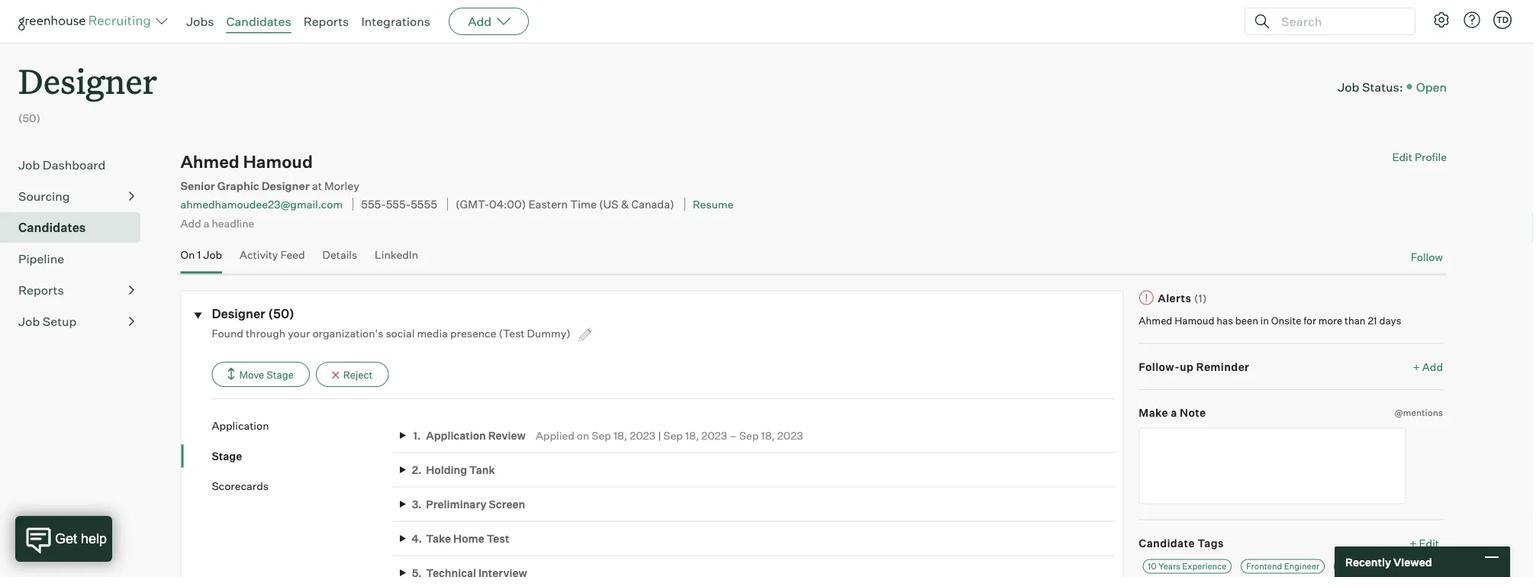 Task type: vqa. For each thing, say whether or not it's contained in the screenshot.
4th Mixed icon from the top
no



Task type: locate. For each thing, give the bounding box(es) containing it.
application
[[212, 419, 269, 433], [426, 429, 486, 442]]

hamoud down the (1)
[[1175, 314, 1215, 327]]

candidates link right jobs link at the left top of page
[[226, 14, 291, 29]]

applied
[[536, 429, 575, 442]]

2 horizontal spatial 2023
[[778, 429, 804, 442]]

ahmed down alerts
[[1140, 314, 1173, 327]]

preliminary
[[426, 498, 487, 511]]

0 horizontal spatial application
[[212, 419, 269, 433]]

1 horizontal spatial graphic
[[1340, 561, 1371, 572]]

555- up linkedin
[[386, 197, 411, 211]]

designer (50)
[[212, 306, 295, 322]]

1 horizontal spatial a
[[1172, 406, 1178, 420]]

2.
[[412, 463, 422, 477]]

on
[[577, 429, 590, 442]]

ahmed up senior
[[181, 151, 240, 172]]

10
[[1149, 561, 1157, 572]]

0 horizontal spatial (50)
[[18, 112, 40, 125]]

social
[[386, 327, 415, 340]]

follow link
[[1412, 250, 1444, 265]]

1 horizontal spatial (50)
[[268, 306, 295, 322]]

status:
[[1363, 79, 1404, 94]]

a left headline
[[204, 216, 209, 230]]

555- left 5555
[[361, 197, 386, 211]]

note
[[1181, 406, 1207, 420]]

3.
[[412, 498, 422, 511]]

a left note
[[1172, 406, 1178, 420]]

ahmed hamoud has been in onsite for more than 21 days
[[1140, 314, 1402, 327]]

555-
[[361, 197, 386, 211], [386, 197, 411, 211]]

1 horizontal spatial candidates link
[[226, 14, 291, 29]]

1 horizontal spatial add
[[468, 14, 492, 29]]

in
[[1261, 314, 1270, 327]]

candidates down the sourcing
[[18, 220, 86, 235]]

designer
[[18, 58, 157, 103], [262, 179, 310, 193], [212, 306, 266, 322], [1373, 561, 1408, 572]]

0 horizontal spatial 18,
[[614, 429, 628, 442]]

frontend
[[1247, 561, 1283, 572]]

21
[[1369, 314, 1378, 327]]

at
[[312, 179, 322, 193]]

2023 right –
[[778, 429, 804, 442]]

1 vertical spatial add
[[181, 216, 201, 230]]

feed
[[281, 248, 305, 262]]

add button
[[449, 8, 529, 35]]

1 sep from the left
[[592, 429, 612, 442]]

0 horizontal spatial graphic
[[217, 179, 259, 193]]

ahmed
[[181, 151, 240, 172], [1140, 314, 1173, 327]]

1 horizontal spatial 18,
[[686, 429, 699, 442]]

stage link
[[212, 449, 393, 464]]

1 vertical spatial +
[[1411, 536, 1418, 550]]

has
[[1217, 314, 1234, 327]]

0 horizontal spatial ahmed
[[181, 151, 240, 172]]

1 vertical spatial stage
[[212, 449, 242, 463]]

more
[[1319, 314, 1343, 327]]

job left the status:
[[1339, 79, 1360, 94]]

1 horizontal spatial stage
[[267, 369, 294, 381]]

presence
[[450, 327, 497, 340]]

1 horizontal spatial 2023
[[702, 429, 728, 442]]

ahmed inside ahmed hamoud senior graphic designer at morley
[[181, 151, 240, 172]]

setup
[[43, 314, 77, 329]]

candidates right jobs link at the left top of page
[[226, 14, 291, 29]]

application up 2. holding tank
[[426, 429, 486, 442]]

|
[[658, 429, 661, 442]]

2 horizontal spatial add
[[1423, 360, 1444, 373]]

follow-up reminder
[[1140, 360, 1250, 373]]

1 vertical spatial hamoud
[[1175, 314, 1215, 327]]

(50) up through
[[268, 306, 295, 322]]

1 vertical spatial reports link
[[18, 281, 134, 299]]

0 horizontal spatial reports link
[[18, 281, 134, 299]]

alerts (1)
[[1159, 291, 1208, 305]]

reports link up job setup link
[[18, 281, 134, 299]]

0 vertical spatial +
[[1414, 360, 1421, 373]]

18, right | at the bottom
[[686, 429, 699, 442]]

application down move
[[212, 419, 269, 433]]

1 horizontal spatial edit
[[1420, 536, 1440, 550]]

18, right on
[[614, 429, 628, 442]]

0 vertical spatial graphic
[[217, 179, 259, 193]]

sep right | at the bottom
[[664, 429, 683, 442]]

sourcing link
[[18, 187, 134, 206]]

0 vertical spatial ahmed
[[181, 151, 240, 172]]

(1)
[[1195, 291, 1208, 305]]

job for job setup
[[18, 314, 40, 329]]

found
[[212, 327, 243, 340]]

10 years experience
[[1149, 561, 1227, 572]]

reports left integrations
[[304, 14, 349, 29]]

0 vertical spatial stage
[[267, 369, 294, 381]]

ahmed hamoud senior graphic designer at morley
[[181, 151, 360, 193]]

0 vertical spatial reports link
[[304, 14, 349, 29]]

job for job dashboard
[[18, 157, 40, 173]]

add
[[468, 14, 492, 29], [181, 216, 201, 230], [1423, 360, 1444, 373]]

1 horizontal spatial sep
[[664, 429, 683, 442]]

a
[[204, 216, 209, 230], [1172, 406, 1178, 420]]

td button
[[1494, 11, 1513, 29]]

days
[[1380, 314, 1402, 327]]

0 horizontal spatial 2023
[[630, 429, 656, 442]]

–
[[730, 429, 737, 442]]

reports link left integrations
[[304, 14, 349, 29]]

2023 left –
[[702, 429, 728, 442]]

0 horizontal spatial candidates
[[18, 220, 86, 235]]

0 horizontal spatial hamoud
[[243, 151, 313, 172]]

senior
[[181, 179, 215, 193]]

edit
[[1393, 151, 1413, 164], [1420, 536, 1440, 550]]

sep
[[592, 429, 612, 442], [664, 429, 683, 442], [740, 429, 759, 442]]

job left setup on the bottom
[[18, 314, 40, 329]]

0 vertical spatial candidates link
[[226, 14, 291, 29]]

0 vertical spatial a
[[204, 216, 209, 230]]

0 vertical spatial add
[[468, 14, 492, 29]]

hamoud inside ahmed hamoud senior graphic designer at morley
[[243, 151, 313, 172]]

Search text field
[[1278, 10, 1402, 32]]

1 horizontal spatial reports
[[304, 14, 349, 29]]

your
[[288, 327, 310, 340]]

2023
[[630, 429, 656, 442], [702, 429, 728, 442], [778, 429, 804, 442]]

job status:
[[1339, 79, 1404, 94]]

hamoud up ahmedhamoudee23@gmail.com link
[[243, 151, 313, 172]]

1 horizontal spatial candidates
[[226, 14, 291, 29]]

edit left profile
[[1393, 151, 1413, 164]]

1 vertical spatial ahmed
[[1140, 314, 1173, 327]]

2023 left | at the bottom
[[630, 429, 656, 442]]

activity feed
[[240, 248, 305, 262]]

0 vertical spatial hamoud
[[243, 151, 313, 172]]

1.
[[413, 429, 421, 442]]

10 years experience link
[[1143, 559, 1233, 574]]

hamoud for ahmed hamoud has been in onsite for more than 21 days
[[1175, 314, 1215, 327]]

on 1 job link
[[181, 248, 222, 271]]

job dashboard link
[[18, 156, 134, 174]]

3 2023 from the left
[[778, 429, 804, 442]]

tags
[[1198, 536, 1225, 550]]

2 horizontal spatial sep
[[740, 429, 759, 442]]

recently viewed
[[1346, 555, 1433, 569]]

18, right –
[[761, 429, 775, 442]]

a for add
[[204, 216, 209, 230]]

stage right move
[[267, 369, 294, 381]]

graphic right engineer
[[1340, 561, 1371, 572]]

than
[[1345, 314, 1366, 327]]

1 vertical spatial a
[[1172, 406, 1178, 420]]

job up the sourcing
[[18, 157, 40, 173]]

stage up 'scorecards' at bottom left
[[212, 449, 242, 463]]

+ up viewed
[[1411, 536, 1418, 550]]

0 horizontal spatial candidates link
[[18, 219, 134, 237]]

(50) up job dashboard
[[18, 112, 40, 125]]

tank
[[470, 463, 495, 477]]

reports down pipeline
[[18, 283, 64, 298]]

eastern
[[529, 197, 568, 211]]

graphic up ahmedhamoudee23@gmail.com
[[217, 179, 259, 193]]

follow
[[1412, 251, 1444, 264]]

0 vertical spatial edit
[[1393, 151, 1413, 164]]

add inside popup button
[[468, 14, 492, 29]]

edit up viewed
[[1420, 536, 1440, 550]]

0 horizontal spatial add
[[181, 216, 201, 230]]

+ for + edit
[[1411, 536, 1418, 550]]

2 horizontal spatial 18,
[[761, 429, 775, 442]]

headline
[[212, 216, 255, 230]]

sep right –
[[740, 429, 759, 442]]

1 horizontal spatial ahmed
[[1140, 314, 1173, 327]]

ahmed for ahmed hamoud has been in onsite for more than 21 days
[[1140, 314, 1173, 327]]

make a note
[[1140, 406, 1207, 420]]

frontend engineer link
[[1242, 559, 1326, 574]]

details
[[323, 248, 358, 262]]

0 vertical spatial reports
[[304, 14, 349, 29]]

ahmed for ahmed hamoud senior graphic designer at morley
[[181, 151, 240, 172]]

linkedin link
[[375, 248, 418, 271]]

move stage button
[[212, 362, 310, 387]]

years
[[1159, 561, 1181, 572]]

+ up @mentions
[[1414, 360, 1421, 373]]

1 vertical spatial (50)
[[268, 306, 295, 322]]

review
[[488, 429, 526, 442]]

1 horizontal spatial reports link
[[304, 14, 349, 29]]

job dashboard
[[18, 157, 106, 173]]

candidates
[[226, 14, 291, 29], [18, 220, 86, 235]]

1 vertical spatial edit
[[1420, 536, 1440, 550]]

0 horizontal spatial a
[[204, 216, 209, 230]]

hamoud
[[243, 151, 313, 172], [1175, 314, 1215, 327]]

None text field
[[1140, 428, 1407, 504]]

0 vertical spatial (50)
[[18, 112, 40, 125]]

1 horizontal spatial application
[[426, 429, 486, 442]]

candidates link down sourcing link
[[18, 219, 134, 237]]

1 555- from the left
[[361, 197, 386, 211]]

2 vertical spatial add
[[1423, 360, 1444, 373]]

0 horizontal spatial sep
[[592, 429, 612, 442]]

0 horizontal spatial reports
[[18, 283, 64, 298]]

1 horizontal spatial hamoud
[[1175, 314, 1215, 327]]

greenhouse recruiting image
[[18, 12, 156, 31]]

sep right on
[[592, 429, 612, 442]]

configure image
[[1433, 11, 1452, 29]]



Task type: describe. For each thing, give the bounding box(es) containing it.
up
[[1180, 360, 1194, 373]]

1
[[197, 248, 201, 262]]

4. take home test
[[412, 532, 510, 545]]

engineer
[[1285, 561, 1320, 572]]

graphic inside ahmed hamoud senior graphic designer at morley
[[217, 179, 259, 193]]

ahmedhamoudee23@gmail.com link
[[181, 198, 343, 211]]

onsite
[[1272, 314, 1302, 327]]

1 vertical spatial graphic
[[1340, 561, 1371, 572]]

designer inside ahmed hamoud senior graphic designer at morley
[[262, 179, 310, 193]]

move
[[239, 369, 264, 381]]

time
[[571, 197, 597, 211]]

3 sep from the left
[[740, 429, 759, 442]]

555-555-5555
[[361, 197, 437, 211]]

through
[[246, 327, 286, 340]]

experience
[[1183, 561, 1227, 572]]

job for job status:
[[1339, 79, 1360, 94]]

organization's
[[313, 327, 384, 340]]

(us
[[599, 197, 619, 211]]

candidate tags
[[1140, 536, 1225, 550]]

add a headline
[[181, 216, 255, 230]]

4.
[[412, 532, 422, 545]]

home
[[454, 532, 485, 545]]

a for make
[[1172, 406, 1178, 420]]

application link
[[212, 419, 393, 433]]

+ for + add
[[1414, 360, 1421, 373]]

edit profile
[[1393, 151, 1448, 164]]

open
[[1417, 79, 1448, 94]]

job right 1
[[203, 248, 222, 262]]

04:00)
[[490, 197, 526, 211]]

dummy)
[[527, 327, 571, 340]]

graphic designer
[[1340, 561, 1408, 572]]

frontend engineer
[[1247, 561, 1320, 572]]

2 555- from the left
[[386, 197, 411, 211]]

add for add a headline
[[181, 216, 201, 230]]

for
[[1304, 314, 1317, 327]]

+ add link
[[1414, 359, 1444, 374]]

(test
[[499, 327, 525, 340]]

reject button
[[316, 362, 389, 387]]

2 2023 from the left
[[702, 429, 728, 442]]

recently
[[1346, 555, 1392, 569]]

+ add
[[1414, 360, 1444, 373]]

ahmedhamoudee23@gmail.com
[[181, 198, 343, 211]]

resume
[[693, 198, 734, 211]]

1 vertical spatial candidates link
[[18, 219, 134, 237]]

jobs
[[186, 14, 214, 29]]

viewed
[[1394, 555, 1433, 569]]

1 vertical spatial candidates
[[18, 220, 86, 235]]

reject
[[343, 369, 373, 381]]

&
[[621, 197, 629, 211]]

media
[[417, 327, 448, 340]]

integrations
[[361, 14, 431, 29]]

make
[[1140, 406, 1169, 420]]

resume link
[[693, 198, 734, 211]]

0 horizontal spatial stage
[[212, 449, 242, 463]]

integrations link
[[361, 14, 431, 29]]

take
[[426, 532, 451, 545]]

1 2023 from the left
[[630, 429, 656, 442]]

dashboard
[[43, 157, 106, 173]]

(gmt-
[[456, 197, 490, 211]]

3. preliminary screen
[[412, 498, 526, 511]]

2 sep from the left
[[664, 429, 683, 442]]

+ edit link
[[1407, 533, 1444, 554]]

1 vertical spatial reports
[[18, 283, 64, 298]]

morley
[[325, 179, 360, 193]]

screen
[[489, 498, 526, 511]]

0 horizontal spatial edit
[[1393, 151, 1413, 164]]

found through your organization's social media presence (test dummy)
[[212, 327, 573, 340]]

linkedin
[[375, 248, 418, 262]]

test
[[487, 532, 510, 545]]

1 18, from the left
[[614, 429, 628, 442]]

1. application review applied on  sep 18, 2023 | sep 18, 2023 – sep 18, 2023
[[413, 429, 804, 442]]

holding
[[426, 463, 467, 477]]

canada)
[[632, 197, 675, 211]]

2 18, from the left
[[686, 429, 699, 442]]

profile
[[1416, 151, 1448, 164]]

3 18, from the left
[[761, 429, 775, 442]]

candidate
[[1140, 536, 1196, 550]]

scorecards
[[212, 480, 269, 493]]

graphic designer link
[[1335, 559, 1414, 574]]

on
[[181, 248, 195, 262]]

reminder
[[1197, 360, 1250, 373]]

stage inside "button"
[[267, 369, 294, 381]]

jobs link
[[186, 14, 214, 29]]

move stage
[[239, 369, 294, 381]]

0 vertical spatial candidates
[[226, 14, 291, 29]]

td
[[1497, 15, 1510, 25]]

scorecards link
[[212, 479, 393, 494]]

+ edit
[[1411, 536, 1440, 550]]

td button
[[1491, 8, 1516, 32]]

activity
[[240, 248, 278, 262]]

hamoud for ahmed hamoud senior graphic designer at morley
[[243, 151, 313, 172]]

activity feed link
[[240, 248, 305, 271]]

on 1 job
[[181, 248, 222, 262]]

2. holding tank
[[412, 463, 495, 477]]

edit profile link
[[1393, 151, 1448, 164]]

add for add
[[468, 14, 492, 29]]



